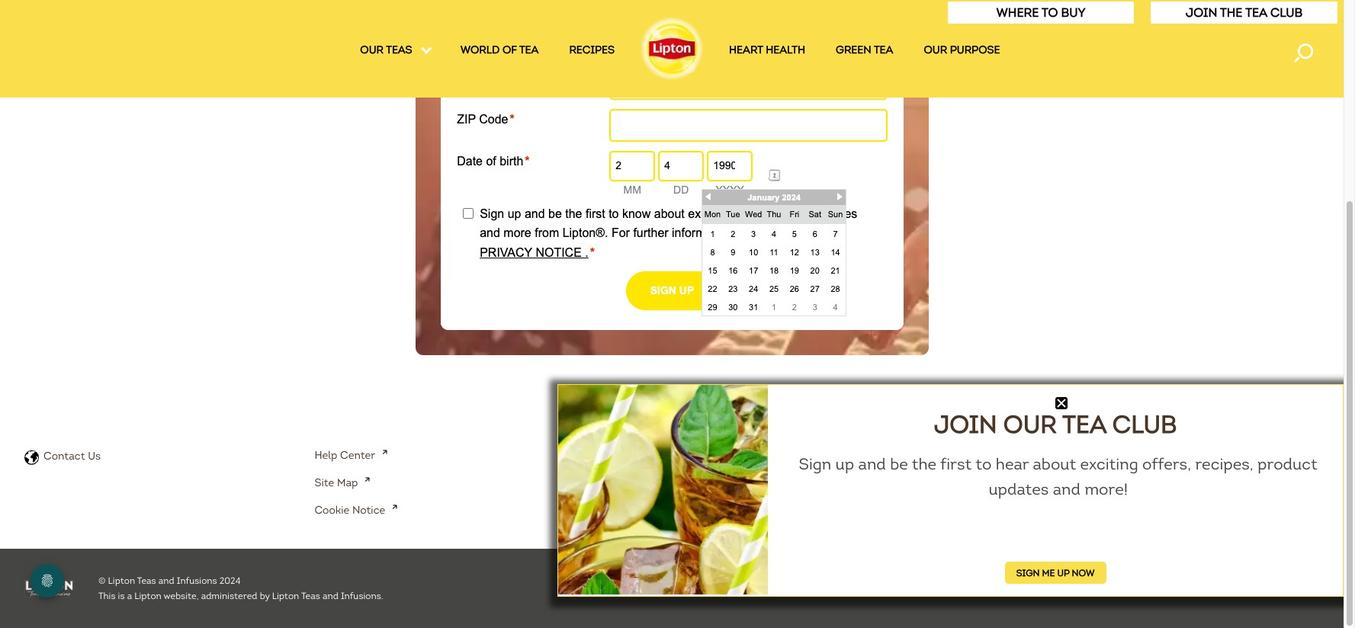 Task type: vqa. For each thing, say whether or not it's contained in the screenshot.
the Brew Lipton® Lemon Ginseng Green Tea bag and ginger in 1 cup boiling water for 3 minutes. Remove tea bag and ginger. Squeeze in juice from lemon wedge and stir in honey and salt.
no



Task type: describe. For each thing, give the bounding box(es) containing it.
now
[[1072, 567, 1095, 579]]

contact
[[43, 450, 85, 463]]

site
[[315, 477, 334, 490]]

cookie for cookie details
[[605, 504, 640, 517]]

first
[[941, 455, 972, 474]]

privacy notice link
[[605, 449, 690, 462]]

instagram icon image
[[1130, 442, 1168, 480]]

our
[[360, 43, 384, 56]]

heart health
[[729, 43, 806, 56]]

open privacy settings image
[[31, 565, 64, 598]]

lipton teas and infusions logo image
[[24, 580, 74, 598]]

join the tea club
[[1186, 5, 1303, 20]]

green tea
[[836, 43, 894, 56]]

club
[[1113, 410, 1177, 440]]

where
[[997, 5, 1039, 20]]

help center
[[315, 449, 376, 462]]

lipton teas and infusions link
[[605, 477, 744, 490]]

lipton down the privacy
[[605, 477, 636, 490]]

tea inside button
[[1246, 5, 1268, 20]]

lipton site logo image
[[638, 14, 706, 82]]

us
[[88, 450, 101, 463]]

site map
[[315, 477, 358, 490]]

help center link
[[315, 449, 388, 462]]

recipes
[[569, 43, 615, 56]]

this
[[98, 590, 116, 602]]

cookie for cookie notice
[[315, 504, 350, 517]]

join
[[934, 410, 997, 440]]

where to buy link
[[997, 5, 1086, 20]]

and up details
[[664, 477, 682, 490]]

world of tea link
[[461, 43, 539, 62]]

notice for privacy notice
[[645, 449, 678, 462]]

2024
[[219, 575, 241, 587]]

exciting
[[1081, 455, 1139, 474]]

by
[[260, 590, 270, 602]]

infusions inside © lipton teas and infusions 2024 this is a lipton website, administered by lipton teas and infusions.
[[177, 575, 217, 587]]

the
[[1221, 5, 1243, 20]]

world of tea
[[461, 43, 539, 56]]

and up "website,"
[[158, 575, 174, 587]]

sign
[[1017, 567, 1040, 579]]

be
[[890, 455, 908, 474]]

about
[[1033, 455, 1077, 474]]

join our tea club
[[934, 410, 1177, 440]]

0 horizontal spatial tea
[[874, 43, 894, 56]]

a
[[127, 590, 132, 602]]

hear
[[996, 455, 1029, 474]]

more!
[[1085, 480, 1128, 499]]

product
[[1258, 455, 1318, 474]]

website,
[[164, 590, 199, 602]]

lipton right a
[[134, 590, 162, 602]]

0 vertical spatial infusions
[[685, 477, 732, 490]]

lipton up is on the bottom of page
[[108, 575, 135, 587]]

teas right by
[[301, 590, 320, 602]]

contact us link
[[43, 450, 101, 463]]

the
[[912, 455, 937, 474]]

facebook image
[[913, 442, 950, 480]]

purpose
[[950, 43, 1001, 56]]

recipes link
[[569, 43, 615, 62]]

notice for cookie notice
[[352, 504, 385, 517]]

of
[[503, 43, 517, 56]]

our teas link
[[360, 43, 430, 62]]

help
[[315, 449, 337, 462]]

and left be
[[859, 455, 886, 474]]



Task type: locate. For each thing, give the bounding box(es) containing it.
updates
[[989, 480, 1049, 499]]

infusions.
[[341, 590, 383, 602]]

health
[[766, 43, 806, 56]]

administered
[[201, 590, 258, 602]]

tea right the
[[1246, 5, 1268, 20]]

1 horizontal spatial infusions
[[685, 477, 732, 490]]

1 horizontal spatial notice
[[645, 449, 678, 462]]

1 horizontal spatial tea
[[1246, 5, 1268, 20]]

© lipton teas and infusions 2024 this is a lipton website, administered by lipton teas and infusions.
[[98, 575, 383, 602]]

navigation
[[0, 43, 1344, 62]]

teas right ©
[[137, 575, 156, 587]]

cookie notice
[[315, 504, 385, 517]]

up
[[836, 455, 855, 474]]

twitter image
[[985, 442, 1023, 480]]

notice down map
[[352, 504, 385, 517]]

tea for our
[[1063, 410, 1107, 440]]

1 vertical spatial notice
[[352, 504, 385, 517]]

our left purpose
[[924, 43, 948, 56]]

and down about
[[1053, 480, 1081, 499]]

recipes,
[[1196, 455, 1254, 474]]

0 horizontal spatial our
[[924, 43, 948, 56]]

to
[[976, 455, 992, 474]]

me
[[1043, 567, 1055, 579]]

buy
[[1062, 5, 1086, 20]]

cookie details
[[605, 504, 678, 517]]

contact us
[[43, 450, 101, 463]]

our purpose
[[924, 43, 1001, 56]]

heart health link
[[729, 43, 806, 62]]

youtube image
[[1058, 442, 1095, 480]]

join
[[1186, 5, 1218, 20]]

0 vertical spatial tea
[[519, 43, 539, 56]]

our
[[924, 43, 948, 56], [1004, 410, 1057, 440]]

privacy
[[605, 449, 642, 462]]

1 horizontal spatial tea
[[1063, 410, 1107, 440]]

0 vertical spatial notice
[[645, 449, 678, 462]]

2 cookie from the left
[[605, 504, 640, 517]]

where to buy
[[997, 5, 1086, 20]]

up
[[1058, 567, 1070, 579]]

infusions down privacy notice 'link'
[[685, 477, 732, 490]]

teas
[[386, 43, 412, 56], [639, 477, 661, 490], [137, 575, 156, 587], [301, 590, 320, 602]]

tea
[[519, 43, 539, 56], [1063, 410, 1107, 440]]

our inside our purpose 'link'
[[924, 43, 948, 56]]

0 horizontal spatial notice
[[352, 504, 385, 517]]

heart
[[729, 43, 763, 56]]

to
[[1042, 5, 1058, 20]]

lipton right by
[[272, 590, 299, 602]]

1 vertical spatial our
[[1004, 410, 1057, 440]]

world
[[461, 43, 500, 56]]

green
[[836, 43, 872, 56]]

tea
[[1246, 5, 1268, 20], [874, 43, 894, 56]]

map
[[337, 477, 358, 490]]

cookie notice link
[[315, 504, 398, 517]]

cookie down site map
[[315, 504, 350, 517]]

is
[[118, 590, 125, 602]]

club
[[1271, 5, 1303, 20]]

tea up youtube image
[[1063, 410, 1107, 440]]

026e8 image
[[1056, 397, 1068, 410]]

green tea link
[[836, 43, 894, 62]]

1 vertical spatial tea
[[1063, 410, 1107, 440]]

tea for of
[[519, 43, 539, 56]]

navigation containing our teas
[[0, 43, 1344, 62]]

1 horizontal spatial our
[[1004, 410, 1057, 440]]

signup image
[[559, 385, 768, 595]]

1 horizontal spatial cookie
[[605, 504, 640, 517]]

lipton
[[605, 477, 636, 490], [108, 575, 135, 587], [134, 590, 162, 602], [272, 590, 299, 602]]

teas down privacy notice 'link'
[[639, 477, 661, 490]]

0 horizontal spatial cookie
[[315, 504, 350, 517]]

infusions
[[685, 477, 732, 490], [177, 575, 217, 587]]

1 cookie from the left
[[315, 504, 350, 517]]

where to buy button
[[947, 1, 1135, 24]]

sign up and be the first to hear about exciting offers, recipes, product updates and more!
[[799, 455, 1318, 499]]

0 horizontal spatial tea
[[519, 43, 539, 56]]

tea right of
[[519, 43, 539, 56]]

site map link
[[315, 477, 370, 490]]

join the tea club button
[[1151, 1, 1339, 24]]

offers,
[[1143, 455, 1192, 474]]

teas right our
[[386, 43, 412, 56]]

details
[[643, 504, 678, 517]]

center
[[340, 449, 376, 462]]

0 vertical spatial tea
[[1246, 5, 1268, 20]]

privacy notice
[[605, 449, 678, 462]]

our teas
[[360, 43, 415, 56]]

notice up lipton teas and infusions on the bottom
[[645, 449, 678, 462]]

0 vertical spatial our
[[924, 43, 948, 56]]

sign
[[799, 455, 832, 474]]

and
[[859, 455, 886, 474], [664, 477, 682, 490], [1053, 480, 1081, 499], [158, 575, 174, 587], [323, 590, 339, 602]]

join the tea club link
[[1186, 5, 1303, 20]]

our up hear
[[1004, 410, 1057, 440]]

and left infusions.
[[323, 590, 339, 602]]

cookie
[[315, 504, 350, 517], [605, 504, 640, 517]]

cookie left details
[[605, 504, 640, 517]]

sign me up now
[[1017, 567, 1095, 579]]

sign me up now link
[[1005, 562, 1107, 584]]

tea right green
[[874, 43, 894, 56]]

our purpose link
[[924, 43, 1001, 62]]

notice
[[645, 449, 678, 462], [352, 504, 385, 517]]

lipton teas and infusions
[[605, 477, 732, 490]]

1 vertical spatial tea
[[874, 43, 894, 56]]

infusions up "website,"
[[177, 575, 217, 587]]

1 vertical spatial infusions
[[177, 575, 217, 587]]

©
[[98, 575, 106, 587]]

0 horizontal spatial infusions
[[177, 575, 217, 587]]



